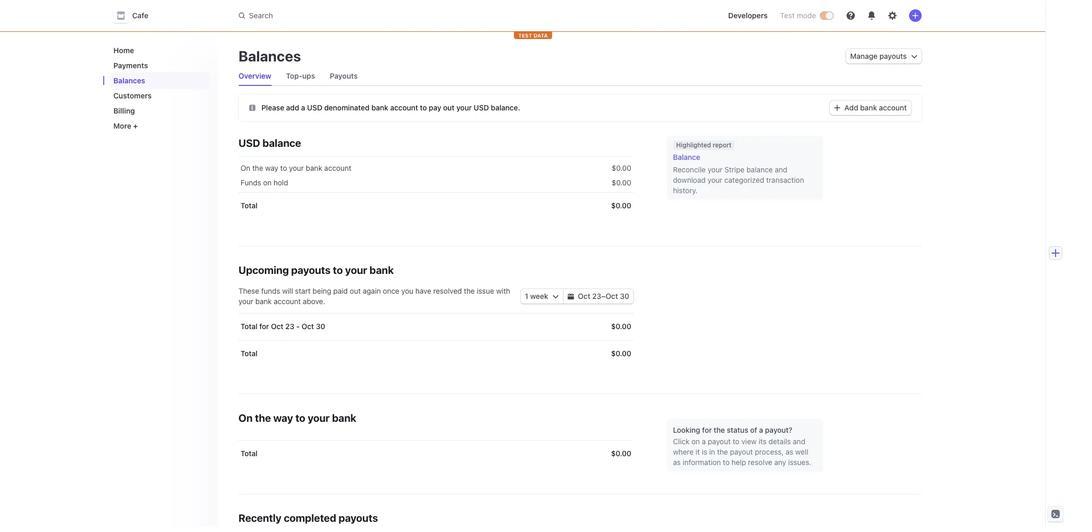 Task type: describe. For each thing, give the bounding box(es) containing it.
0 vertical spatial a
[[301, 103, 305, 112]]

customers link
[[109, 87, 209, 104]]

funds
[[241, 178, 261, 187]]

denominated
[[324, 103, 370, 112]]

core navigation links element
[[109, 42, 209, 135]]

overview
[[239, 71, 271, 80]]

highlighted report balance reconcile your stripe balance and download your categorized transaction history.
[[673, 141, 804, 195]]

on for on the way to your bank
[[239, 412, 253, 424]]

more +
[[113, 121, 138, 130]]

2 horizontal spatial a
[[759, 426, 763, 435]]

again
[[363, 287, 381, 296]]

top-
[[286, 71, 302, 80]]

balances link
[[109, 72, 209, 89]]

will
[[282, 287, 293, 296]]

help
[[732, 458, 746, 467]]

30 inside grid
[[316, 322, 325, 331]]

your inside these funds will start being paid out again once you have resolved the issue with your bank account above.
[[239, 297, 253, 306]]

total for oct 23 - oct 30
[[241, 322, 325, 331]]

0 vertical spatial balances
[[239, 47, 301, 65]]

customers
[[113, 91, 152, 100]]

top-ups link
[[282, 69, 319, 83]]

pay
[[429, 103, 441, 112]]

view
[[742, 437, 757, 446]]

more
[[113, 121, 131, 130]]

above.
[[303, 297, 325, 306]]

please
[[261, 103, 284, 112]]

well
[[795, 448, 808, 457]]

out inside these funds will start being paid out again once you have resolved the issue with your bank account above.
[[350, 287, 361, 296]]

4 total from the top
[[241, 449, 257, 458]]

cafe
[[132, 11, 148, 20]]

click
[[673, 437, 690, 446]]

on inside looking for the status of a payout? click on a payout to view its details and where it is in the payout process, as well as information to help resolve any issues.
[[692, 437, 700, 446]]

1 horizontal spatial usd
[[307, 103, 322, 112]]

tab list containing overview
[[234, 67, 922, 86]]

these funds will start being paid out again once you have resolved the issue with your bank account above.
[[239, 287, 510, 306]]

row containing on the way to your bank account
[[239, 157, 633, 178]]

balance link
[[673, 152, 817, 163]]

funds
[[261, 287, 280, 296]]

looking for the status of a payout? click on a payout to view its details and where it is in the payout process, as well as information to help resolve any issues.
[[673, 426, 811, 467]]

1 horizontal spatial out
[[443, 103, 455, 112]]

usd balance
[[239, 137, 301, 149]]

1
[[525, 292, 528, 301]]

funds on hold
[[241, 178, 288, 187]]

issues.
[[788, 458, 811, 467]]

0 horizontal spatial on
[[263, 178, 272, 187]]

home
[[113, 46, 134, 55]]

in
[[709, 448, 715, 457]]

on the way to your bank
[[239, 412, 356, 424]]

payouts for upcoming
[[291, 264, 331, 276]]

for for the
[[702, 426, 712, 435]]

it
[[696, 448, 700, 457]]

mode
[[797, 11, 816, 20]]

payments link
[[109, 57, 209, 74]]

test data
[[518, 32, 548, 39]]

payouts for manage
[[880, 52, 907, 60]]

0 horizontal spatial usd
[[239, 137, 260, 149]]

payouts link
[[326, 69, 362, 83]]

3 total from the top
[[241, 349, 257, 358]]

add
[[286, 103, 299, 112]]

way for on the way to your bank
[[273, 412, 293, 424]]

any
[[774, 458, 786, 467]]

completed
[[284, 513, 336, 525]]

with
[[496, 287, 510, 296]]

stripe
[[725, 165, 745, 174]]

information
[[683, 458, 721, 467]]

is
[[702, 448, 707, 457]]

notifications image
[[867, 11, 876, 20]]

overview link
[[234, 69, 276, 83]]

5 row from the top
[[239, 340, 633, 368]]

its
[[759, 437, 767, 446]]

add
[[845, 103, 858, 112]]

add bank account
[[845, 103, 907, 112]]

recently
[[239, 513, 282, 525]]

hold
[[274, 178, 288, 187]]

these
[[239, 287, 259, 296]]

payouts
[[330, 71, 358, 80]]

highlighted
[[676, 141, 711, 149]]

svg image for 1 week
[[552, 294, 559, 300]]

data
[[534, 32, 548, 39]]

row containing total for
[[239, 313, 633, 340]]

and inside looking for the status of a payout? click on a payout to view its details and where it is in the payout process, as well as information to help resolve any issues.
[[793, 437, 805, 446]]

resolved
[[433, 287, 462, 296]]

manage payouts button
[[846, 49, 922, 64]]

please add a usd denominated bank account to pay out your usd balance.
[[261, 103, 520, 112]]



Task type: locate. For each thing, give the bounding box(es) containing it.
Search text field
[[232, 6, 526, 25]]

svg image left add
[[834, 105, 840, 111]]

your
[[456, 103, 472, 112], [289, 164, 304, 173], [708, 165, 723, 174], [708, 176, 723, 185], [345, 264, 367, 276], [239, 297, 253, 306], [308, 412, 330, 424]]

1 horizontal spatial balances
[[239, 47, 301, 65]]

svg image inside '1 week' popup button
[[552, 294, 559, 300]]

way inside "row"
[[265, 164, 278, 173]]

1 vertical spatial a
[[759, 426, 763, 435]]

test
[[518, 32, 532, 39]]

1 grid from the top
[[239, 157, 633, 220]]

payouts
[[880, 52, 907, 60], [291, 264, 331, 276], [339, 513, 378, 525]]

0 horizontal spatial balance
[[263, 137, 301, 149]]

svg image
[[249, 105, 255, 111], [834, 105, 840, 111]]

1 horizontal spatial and
[[793, 437, 805, 446]]

categorized
[[725, 176, 764, 185]]

1 vertical spatial grid
[[239, 313, 633, 368]]

oct 23 – oct 30
[[578, 292, 629, 301]]

where
[[673, 448, 694, 457]]

row
[[239, 157, 633, 178], [239, 174, 633, 192], [239, 192, 633, 220], [239, 313, 633, 340], [239, 340, 633, 368], [239, 441, 633, 468]]

usd left balance. at the left
[[474, 103, 489, 112]]

svg image right '1 week' popup button
[[568, 294, 574, 300]]

payouts up the start
[[291, 264, 331, 276]]

1 horizontal spatial 23
[[592, 292, 601, 301]]

2 grid from the top
[[239, 313, 633, 368]]

out right "paid"
[[350, 287, 361, 296]]

6 row from the top
[[239, 441, 633, 468]]

1 vertical spatial out
[[350, 287, 361, 296]]

balance up categorized
[[747, 165, 773, 174]]

3 row from the top
[[239, 192, 633, 220]]

on up "it"
[[692, 437, 700, 446]]

2 horizontal spatial payouts
[[880, 52, 907, 60]]

account inside button
[[879, 103, 907, 112]]

history.
[[673, 186, 698, 195]]

30 right –
[[620, 292, 629, 301]]

svg image inside add bank account button
[[834, 105, 840, 111]]

and
[[775, 165, 787, 174], [793, 437, 805, 446]]

payouts right manage
[[880, 52, 907, 60]]

manage payouts
[[850, 52, 907, 60]]

cafe button
[[113, 8, 159, 23]]

2 vertical spatial a
[[702, 437, 706, 446]]

of
[[750, 426, 757, 435]]

home link
[[109, 42, 209, 59]]

ups
[[302, 71, 315, 80]]

0 vertical spatial balance
[[263, 137, 301, 149]]

1 total from the top
[[241, 201, 257, 210]]

2 row from the top
[[239, 174, 633, 192]]

0 vertical spatial payouts
[[880, 52, 907, 60]]

1 vertical spatial way
[[273, 412, 293, 424]]

1 vertical spatial on
[[239, 412, 253, 424]]

1 vertical spatial payout
[[730, 448, 753, 457]]

to inside grid
[[280, 164, 287, 173]]

1 horizontal spatial as
[[786, 448, 793, 457]]

1 vertical spatial payouts
[[291, 264, 331, 276]]

0 vertical spatial 23
[[592, 292, 601, 301]]

grid containing total for
[[239, 313, 633, 368]]

bank
[[371, 103, 388, 112], [860, 103, 877, 112], [306, 164, 322, 173], [370, 264, 394, 276], [255, 297, 272, 306], [332, 412, 356, 424]]

out
[[443, 103, 455, 112], [350, 287, 361, 296]]

balances up overview at the left
[[239, 47, 301, 65]]

billing
[[113, 106, 135, 115]]

30
[[620, 292, 629, 301], [316, 322, 325, 331]]

grid
[[239, 157, 633, 220], [239, 313, 633, 368]]

and up well
[[793, 437, 805, 446]]

on
[[263, 178, 272, 187], [692, 437, 700, 446]]

0 vertical spatial 30
[[620, 292, 629, 301]]

1 vertical spatial for
[[702, 426, 712, 435]]

out right pay
[[443, 103, 455, 112]]

transaction
[[766, 176, 804, 185]]

on for on the way to your bank account
[[241, 164, 250, 173]]

0 horizontal spatial out
[[350, 287, 361, 296]]

1 row from the top
[[239, 157, 633, 178]]

0 horizontal spatial 23
[[285, 322, 294, 331]]

0 horizontal spatial payouts
[[291, 264, 331, 276]]

manage
[[850, 52, 878, 60]]

top-ups
[[286, 71, 315, 80]]

test
[[780, 11, 795, 20]]

payments
[[113, 61, 148, 70]]

usd
[[307, 103, 322, 112], [474, 103, 489, 112], [239, 137, 260, 149]]

bank inside these funds will start being paid out again once you have resolved the issue with your bank account above.
[[255, 297, 272, 306]]

for
[[259, 322, 269, 331], [702, 426, 712, 435]]

30 right -
[[316, 322, 325, 331]]

2 total from the top
[[241, 322, 257, 331]]

a right "add"
[[301, 103, 305, 112]]

1 vertical spatial 30
[[316, 322, 325, 331]]

0 vertical spatial and
[[775, 165, 787, 174]]

usd right "add"
[[307, 103, 322, 112]]

0 vertical spatial on
[[263, 178, 272, 187]]

payout up help
[[730, 448, 753, 457]]

for right looking
[[702, 426, 712, 435]]

bank inside button
[[860, 103, 877, 112]]

week
[[530, 292, 548, 301]]

-
[[296, 322, 300, 331]]

balance
[[673, 153, 700, 162]]

svg image left please
[[249, 105, 255, 111]]

account
[[390, 103, 418, 112], [879, 103, 907, 112], [324, 164, 351, 173], [274, 297, 301, 306]]

balances inside 'link'
[[113, 76, 145, 85]]

1 vertical spatial 23
[[285, 322, 294, 331]]

payout up 'in'
[[708, 437, 731, 446]]

23
[[592, 292, 601, 301], [285, 322, 294, 331]]

add bank account button
[[830, 101, 911, 115]]

–
[[601, 292, 606, 301]]

a right "of"
[[759, 426, 763, 435]]

way
[[265, 164, 278, 173], [273, 412, 293, 424]]

and inside highlighted report balance reconcile your stripe balance and download your categorized transaction history.
[[775, 165, 787, 174]]

0 horizontal spatial a
[[301, 103, 305, 112]]

balance
[[263, 137, 301, 149], [747, 165, 773, 174]]

upcoming payouts to your bank
[[239, 264, 394, 276]]

2 horizontal spatial usd
[[474, 103, 489, 112]]

developers
[[728, 11, 768, 20]]

Search search field
[[232, 6, 526, 25]]

your inside grid
[[289, 164, 304, 173]]

a up is
[[702, 437, 706, 446]]

0 vertical spatial out
[[443, 103, 455, 112]]

balances down payments
[[113, 76, 145, 85]]

paid
[[333, 287, 348, 296]]

0 horizontal spatial for
[[259, 322, 269, 331]]

on left hold
[[263, 178, 272, 187]]

0 vertical spatial as
[[786, 448, 793, 457]]

account inside these funds will start being paid out again once you have resolved the issue with your bank account above.
[[274, 297, 301, 306]]

details
[[769, 437, 791, 446]]

have
[[416, 287, 431, 296]]

billing link
[[109, 102, 209, 119]]

settings image
[[888, 11, 897, 20]]

process,
[[755, 448, 784, 457]]

svg image inside manage payouts popup button
[[911, 53, 917, 59]]

being
[[313, 287, 331, 296]]

for left -
[[259, 322, 269, 331]]

0 vertical spatial for
[[259, 322, 269, 331]]

download
[[673, 176, 706, 185]]

2 horizontal spatial svg image
[[911, 53, 917, 59]]

+
[[133, 121, 138, 130]]

reconcile
[[673, 165, 706, 174]]

0 horizontal spatial 30
[[316, 322, 325, 331]]

0 vertical spatial way
[[265, 164, 278, 173]]

report
[[713, 141, 732, 149]]

a
[[301, 103, 305, 112], [759, 426, 763, 435], [702, 437, 706, 446]]

1 vertical spatial on
[[692, 437, 700, 446]]

1 vertical spatial and
[[793, 437, 805, 446]]

as left well
[[786, 448, 793, 457]]

payouts inside popup button
[[880, 52, 907, 60]]

payouts right completed
[[339, 513, 378, 525]]

1 horizontal spatial svg image
[[834, 105, 840, 111]]

balances
[[239, 47, 301, 65], [113, 76, 145, 85]]

1 week
[[525, 292, 548, 301]]

0 vertical spatial payout
[[708, 437, 731, 446]]

for for oct
[[259, 322, 269, 331]]

row containing funds on hold
[[239, 174, 633, 192]]

resolve
[[748, 458, 772, 467]]

total
[[241, 201, 257, 210], [241, 322, 257, 331], [241, 349, 257, 358], [241, 449, 257, 458]]

to
[[420, 103, 427, 112], [280, 164, 287, 173], [333, 264, 343, 276], [295, 412, 305, 424], [733, 437, 740, 446], [723, 458, 730, 467]]

status
[[727, 426, 748, 435]]

1 horizontal spatial a
[[702, 437, 706, 446]]

you
[[401, 287, 414, 296]]

4 row from the top
[[239, 313, 633, 340]]

1 horizontal spatial svg image
[[568, 294, 574, 300]]

1 horizontal spatial balance
[[747, 165, 773, 174]]

upcoming
[[239, 264, 289, 276]]

balance.
[[491, 103, 520, 112]]

0 horizontal spatial and
[[775, 165, 787, 174]]

1 week button
[[521, 289, 563, 304]]

usd up the funds
[[239, 137, 260, 149]]

1 horizontal spatial payouts
[[339, 513, 378, 525]]

svg image right manage payouts
[[911, 53, 917, 59]]

0 vertical spatial grid
[[239, 157, 633, 220]]

0 horizontal spatial as
[[673, 458, 681, 467]]

1 vertical spatial balance
[[747, 165, 773, 174]]

0 horizontal spatial svg image
[[552, 294, 559, 300]]

2 vertical spatial payouts
[[339, 513, 378, 525]]

for inside looking for the status of a payout? click on a payout to view its details and where it is in the payout process, as well as information to help resolve any issues.
[[702, 426, 712, 435]]

oct
[[578, 292, 590, 301], [606, 292, 618, 301], [271, 322, 283, 331], [302, 322, 314, 331]]

0 horizontal spatial svg image
[[249, 105, 255, 111]]

start
[[295, 287, 311, 296]]

test mode
[[780, 11, 816, 20]]

grid containing on the way to your bank account
[[239, 157, 633, 220]]

as down where
[[673, 458, 681, 467]]

the inside these funds will start being paid out again once you have resolved the issue with your bank account above.
[[464, 287, 475, 296]]

balance up on the way to your bank account
[[263, 137, 301, 149]]

recently completed payouts
[[239, 513, 378, 525]]

0 horizontal spatial balances
[[113, 76, 145, 85]]

and up transaction
[[775, 165, 787, 174]]

1 horizontal spatial for
[[702, 426, 712, 435]]

developers link
[[724, 7, 772, 24]]

svg image right week
[[552, 294, 559, 300]]

1 vertical spatial balances
[[113, 76, 145, 85]]

once
[[383, 287, 399, 296]]

payout?
[[765, 426, 793, 435]]

svg image for manage payouts
[[911, 53, 917, 59]]

balance inside highlighted report balance reconcile your stripe balance and download your categorized transaction history.
[[747, 165, 773, 174]]

0 vertical spatial on
[[241, 164, 250, 173]]

issue
[[477, 287, 494, 296]]

1 horizontal spatial on
[[692, 437, 700, 446]]

way for on the way to your bank account
[[265, 164, 278, 173]]

tab list
[[234, 67, 922, 86]]

1 vertical spatial as
[[673, 458, 681, 467]]

help image
[[846, 11, 855, 20]]

svg image
[[911, 53, 917, 59], [552, 294, 559, 300], [568, 294, 574, 300]]

1 horizontal spatial 30
[[620, 292, 629, 301]]



Task type: vqa. For each thing, say whether or not it's contained in the screenshot.
start
yes



